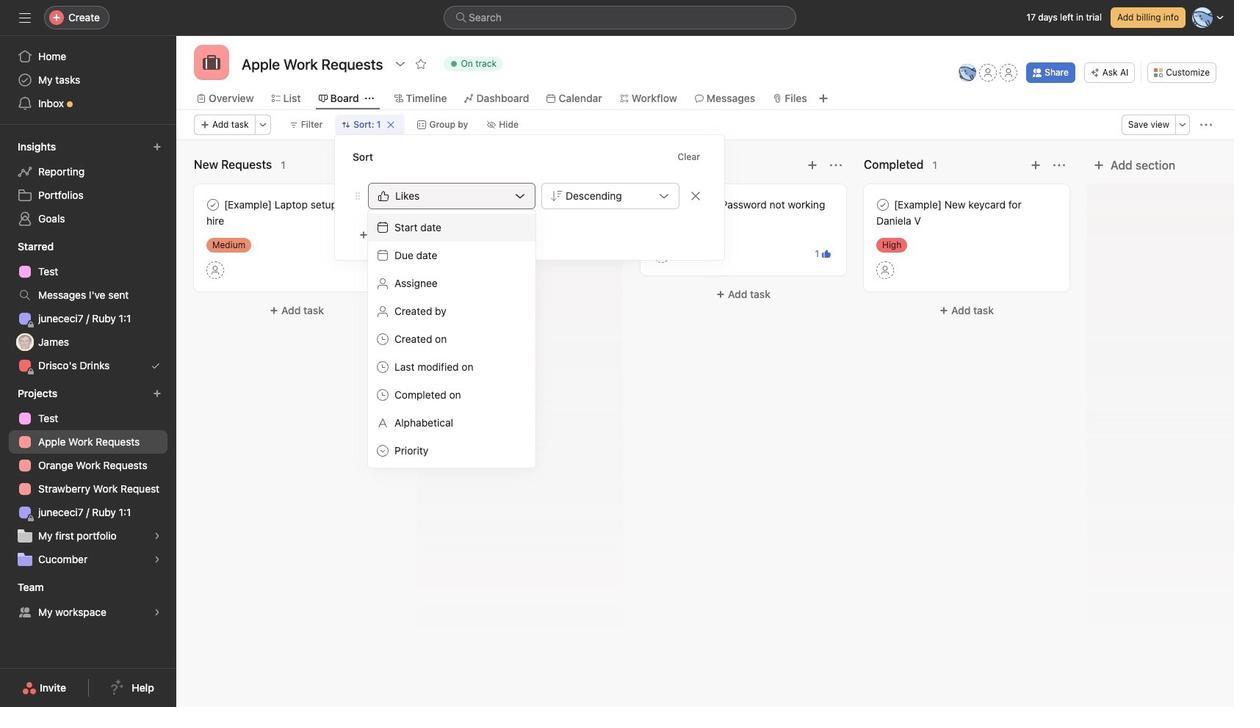 Task type: locate. For each thing, give the bounding box(es) containing it.
0 horizontal spatial mark complete checkbox
[[204, 196, 222, 214]]

2 horizontal spatial mark complete checkbox
[[874, 196, 892, 214]]

new insights image
[[153, 143, 162, 151]]

see details, cucomber image
[[153, 555, 162, 564]]

0 horizontal spatial mark complete image
[[204, 196, 222, 214]]

2 mark complete image from the left
[[651, 196, 669, 214]]

2 more section actions image from the left
[[1054, 159, 1065, 171]]

menu item
[[368, 214, 536, 242]]

1 mark complete checkbox from the left
[[204, 196, 222, 214]]

1 mark complete image from the left
[[204, 196, 222, 214]]

briefcase image
[[203, 54, 220, 71]]

1 more section actions image from the left
[[830, 159, 842, 171]]

1 horizontal spatial add task image
[[1030, 159, 1042, 171]]

hide sidebar image
[[19, 12, 31, 24]]

2 horizontal spatial mark complete image
[[874, 196, 892, 214]]

3 mark complete image from the left
[[874, 196, 892, 214]]

show options image
[[394, 58, 406, 70]]

more section actions image for add task image corresponding to first mark complete option from the right
[[1054, 159, 1065, 171]]

Mark complete checkbox
[[204, 196, 222, 214], [651, 196, 669, 214], [874, 196, 892, 214]]

1 horizontal spatial mark complete checkbox
[[651, 196, 669, 214]]

2 add task image from the left
[[1030, 159, 1042, 171]]

1 horizontal spatial more section actions image
[[1054, 159, 1065, 171]]

list box
[[444, 6, 796, 29]]

manage project members image
[[959, 64, 977, 82]]

0 horizontal spatial add task image
[[360, 159, 372, 171]]

add to starred image
[[415, 58, 427, 70]]

None text field
[[238, 51, 387, 77]]

new project or portfolio image
[[153, 389, 162, 398]]

add task image
[[360, 159, 372, 171], [1030, 159, 1042, 171]]

mark complete image
[[204, 196, 222, 214], [651, 196, 669, 214], [874, 196, 892, 214]]

add task image for 3rd mark complete option from right
[[360, 159, 372, 171]]

global element
[[0, 36, 176, 124]]

dialog
[[335, 135, 724, 260]]

more actions image
[[258, 121, 267, 129]]

more section actions image
[[830, 159, 842, 171], [1054, 159, 1065, 171]]

0 horizontal spatial more section actions image
[[830, 159, 842, 171]]

see details, my workspace image
[[153, 608, 162, 617]]

1 add task image from the left
[[360, 159, 372, 171]]

1 horizontal spatial mark complete image
[[651, 196, 669, 214]]

2 mark complete checkbox from the left
[[651, 196, 669, 214]]



Task type: vqa. For each thing, say whether or not it's contained in the screenshot.
TS within button
no



Task type: describe. For each thing, give the bounding box(es) containing it.
starred element
[[0, 234, 176, 381]]

insights element
[[0, 134, 176, 234]]

projects element
[[0, 381, 176, 575]]

more options image
[[1179, 121, 1187, 129]]

clear image
[[387, 121, 396, 129]]

teams element
[[0, 575, 176, 627]]

1 like. you liked this task image
[[822, 250, 831, 259]]

mark complete image for 2nd mark complete option from the right
[[651, 196, 669, 214]]

more actions image
[[1201, 119, 1212, 131]]

add task image for first mark complete option from the right
[[1030, 159, 1042, 171]]

more section actions image for add task icon
[[830, 159, 842, 171]]

tab actions image
[[365, 94, 374, 103]]

mark complete image for 3rd mark complete option from right
[[204, 196, 222, 214]]

add tab image
[[818, 93, 829, 104]]

see details, my first portfolio image
[[153, 532, 162, 541]]

3 mark complete checkbox from the left
[[874, 196, 892, 214]]

remove image
[[690, 190, 702, 202]]

mark complete image for first mark complete option from the right
[[874, 196, 892, 214]]

add task image
[[807, 159, 819, 171]]



